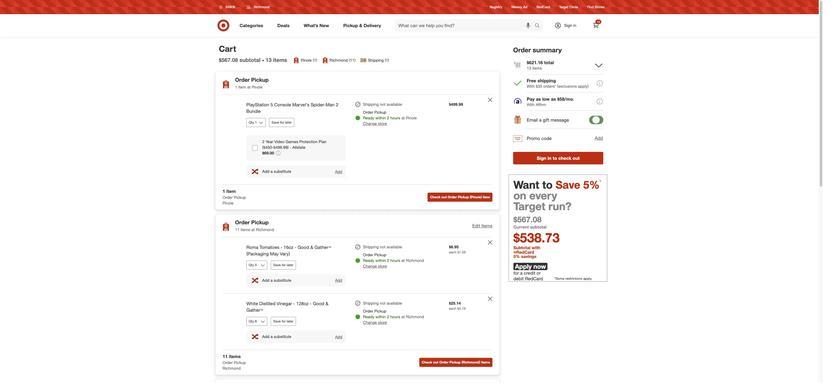 Task type: locate. For each thing, give the bounding box(es) containing it.
2 horizontal spatial &
[[359, 23, 362, 28]]

save for later button down white distilled vinegar - 128oz - good & gather™
[[271, 318, 296, 327]]

2 vertical spatial redcard
[[525, 276, 543, 282]]

3 hours from the top
[[390, 315, 400, 320]]

out inside check out order pickup (richmond) items button
[[433, 361, 438, 365]]

1 vertical spatial each
[[449, 307, 456, 311]]

2 each from the top
[[449, 307, 456, 311]]

0 horizontal spatial $567.08
[[219, 57, 238, 63]]

2 vertical spatial available
[[387, 301, 402, 306]]

pinole inside "1 item order pickup pinole"
[[223, 201, 233, 206]]

playstation
[[246, 102, 269, 108]]

Store pickup radio
[[355, 115, 361, 121], [355, 315, 361, 320]]

check for items
[[422, 361, 432, 365]]

want to save 5% *
[[513, 179, 601, 192]]

1 inside "1 item order pickup pinole"
[[223, 189, 225, 195]]

in for sign in to check out
[[548, 156, 551, 161]]

save for later button for vinegar
[[271, 318, 296, 327]]

2 substitute from the top
[[274, 278, 291, 283]]

to inside button
[[553, 156, 557, 161]]

hours for roma tomatoes - 16oz - good & gather™ (packaging may vary)
[[390, 259, 400, 263]]

affirm image
[[514, 98, 521, 104]]

0 vertical spatial item
[[238, 85, 246, 90]]

3 add a substitute from the top
[[262, 335, 291, 340]]

ready inside order pickup ready within 2 hours at pinole change store
[[363, 116, 374, 121]]

add a substitute for distilled
[[262, 335, 291, 340]]

None radio
[[355, 102, 361, 107], [355, 245, 361, 250], [355, 102, 361, 107], [355, 245, 361, 250]]

3 available from the top
[[387, 301, 402, 306]]

2 change store button from the top
[[363, 264, 387, 270]]

2 within from the top
[[375, 259, 386, 263]]

2 store pickup radio from the top
[[355, 315, 361, 320]]

(packaging
[[246, 251, 269, 257]]

1 shipping not available from the top
[[363, 102, 402, 107]]

3 store from the top
[[378, 321, 387, 326]]

1 vertical spatial 11
[[223, 355, 228, 360]]

0 vertical spatial substitute
[[274, 169, 291, 174]]

gather™ inside white distilled vinegar - 128oz - good & gather™
[[246, 308, 263, 314]]

1 horizontal spatial in
[[573, 23, 576, 28]]

11 inside order pickup 11 items at richmond
[[235, 228, 239, 232]]

1 (1) from the left
[[313, 58, 317, 63]]

order inside check out order pickup (richmond) items button
[[439, 361, 449, 365]]

& inside white distilled vinegar - 128oz - good & gather™
[[326, 301, 328, 307]]

2 available from the top
[[387, 245, 402, 250]]

white distilled vinegar - 128oz - good & gather™ link
[[246, 301, 346, 314]]

2 store from the top
[[378, 264, 387, 269]]

5% savings
[[513, 254, 536, 260]]

to right want
[[542, 179, 553, 192]]

0 vertical spatial within
[[375, 116, 386, 121]]

1 vertical spatial change
[[363, 264, 377, 269]]

item inside "1 item order pickup pinole"
[[226, 189, 236, 195]]

check for item
[[430, 195, 440, 200]]

$69.00
[[262, 151, 274, 156]]

at inside order pickup 1 item at pinole
[[247, 85, 251, 90]]

& inside roma tomatoes - 16oz - good & gather™ (packaging may vary)
[[310, 245, 313, 251]]

available for white distilled vinegar - 128oz - good & gather™
[[387, 301, 402, 306]]

0 vertical spatial sign
[[564, 23, 572, 28]]

2 vertical spatial cart item ready to fulfill group
[[216, 294, 499, 351]]

at inside order pickup ready within 2 hours at pinole change store
[[401, 116, 405, 121]]

3 shipping not available from the top
[[363, 301, 402, 306]]

2 vertical spatial save for later button
[[271, 318, 296, 327]]

2 horizontal spatial 13
[[597, 20, 600, 24]]

1 horizontal spatial out
[[441, 195, 447, 200]]

3 ready from the top
[[363, 315, 374, 320]]

1 vertical spatial out
[[441, 195, 447, 200]]

with down pay
[[527, 102, 535, 107]]

target left circle
[[559, 5, 568, 9]]

later down the playstation 5 console marvel's spider-man 2 bundle
[[285, 120, 292, 125]]

2 vertical spatial out
[[433, 361, 438, 365]]

0 vertical spatial store
[[378, 121, 387, 126]]

2 hours from the top
[[390, 259, 400, 263]]

1 store pickup radio from the top
[[355, 115, 361, 121]]

message
[[551, 117, 569, 123]]

2 vertical spatial store
[[378, 321, 387, 326]]

item inside order pickup 1 item at pinole
[[238, 85, 246, 90]]

1 substitute from the top
[[274, 169, 291, 174]]

0 vertical spatial $567.08
[[219, 57, 238, 63]]

1 within from the top
[[375, 116, 386, 121]]

out inside check out order pickup (pinole) item button
[[441, 195, 447, 200]]

redcard link
[[536, 5, 550, 10]]

save for later down vary)
[[273, 263, 293, 268]]

in inside button
[[548, 156, 551, 161]]

console
[[274, 102, 291, 108]]

3 cart item ready to fulfill group from the top
[[216, 294, 499, 351]]

new
[[319, 23, 329, 28]]

not
[[380, 102, 386, 107], [380, 245, 386, 250], [380, 301, 386, 306]]

restrictions
[[565, 277, 582, 281]]

in down circle
[[573, 23, 576, 28]]

each
[[449, 251, 456, 255], [449, 307, 456, 311]]

$567.08 down cart
[[219, 57, 238, 63]]

with
[[527, 84, 535, 89], [527, 102, 535, 107]]

save for later
[[272, 120, 292, 125], [273, 263, 293, 268], [273, 320, 293, 324]]

1 horizontal spatial $567.08
[[513, 215, 542, 225]]

1 order pickup ready within 2 hours at richmond change store from the top
[[363, 253, 424, 269]]

code
[[541, 136, 552, 141]]

0 horizontal spatial &
[[310, 245, 313, 251]]

0 vertical spatial 5%
[[583, 179, 600, 192]]

subtotal
[[239, 57, 260, 63], [530, 225, 547, 230]]

richmond button
[[243, 2, 273, 12]]

1 vertical spatial available
[[387, 245, 402, 250]]

in left check
[[548, 156, 551, 161]]

ready
[[363, 116, 374, 121], [363, 259, 374, 263], [363, 315, 374, 320]]

0 horizontal spatial in
[[548, 156, 551, 161]]

email a gift message
[[527, 117, 569, 123]]

13 items
[[266, 57, 287, 63]]

sign for sign in to check out
[[537, 156, 546, 161]]

0 vertical spatial save for later button
[[269, 118, 294, 127]]

apply)
[[578, 84, 589, 89]]

add a substitute for tomatoes
[[262, 278, 291, 283]]

1 vertical spatial not
[[380, 245, 386, 250]]

0 horizontal spatial item
[[226, 189, 236, 195]]

0 horizontal spatial sign
[[537, 156, 546, 161]]

for down vary)
[[282, 263, 286, 268]]

2 horizontal spatial out
[[573, 156, 580, 161]]

pinole inside order pickup 1 item at pinole
[[252, 85, 263, 90]]

2 vertical spatial hours
[[390, 315, 400, 320]]

may
[[270, 251, 279, 257]]

not for white distilled vinegar - 128oz - good & gather™
[[380, 301, 386, 306]]

1 horizontal spatial sign
[[564, 23, 572, 28]]

1 vertical spatial good
[[313, 301, 324, 307]]

1 vertical spatial with
[[527, 102, 535, 107]]

weekly ad
[[511, 5, 527, 9]]

$567.08 up $538.73
[[513, 215, 542, 225]]

target down want
[[513, 200, 545, 213]]

out inside 'sign in to check out' button
[[573, 156, 580, 161]]

16oz
[[284, 245, 293, 251]]

2 vertical spatial not
[[380, 301, 386, 306]]

sign inside button
[[537, 156, 546, 161]]

2 vertical spatial add a substitute
[[262, 335, 291, 340]]

1 vertical spatial store pickup radio
[[355, 315, 361, 320]]

none radio inside cart item ready to fulfill group
[[355, 301, 361, 307]]

for left credit
[[513, 271, 519, 276]]

$567.08 for $567.08 subtotal
[[219, 57, 238, 63]]

apply now for a credit or debit redcard
[[513, 263, 546, 282]]

1 vertical spatial 1
[[223, 189, 225, 195]]

richmond inside order pickup 11 items at richmond
[[256, 228, 274, 232]]

save down may
[[273, 263, 281, 268]]

0 vertical spatial ready
[[363, 116, 374, 121]]

1 vertical spatial add a substitute
[[262, 278, 291, 283]]

0 vertical spatial cart item ready to fulfill group
[[216, 95, 499, 185]]

later down white distilled vinegar - 128oz - good & gather™
[[287, 320, 293, 324]]

1 horizontal spatial 11
[[235, 228, 239, 232]]

video
[[274, 139, 284, 144]]

2 not from the top
[[380, 245, 386, 250]]

later down vary)
[[287, 263, 293, 268]]

for
[[280, 120, 284, 125], [282, 263, 286, 268], [513, 271, 519, 276], [282, 320, 286, 324]]

2 vertical spatial later
[[287, 320, 293, 324]]

2 vertical spatial within
[[375, 315, 386, 320]]

2 ready from the top
[[363, 259, 374, 263]]

order inside check out order pickup (pinole) item button
[[448, 195, 457, 200]]

0 horizontal spatial out
[[433, 361, 438, 365]]

3 within from the top
[[375, 315, 386, 320]]

every
[[529, 189, 557, 202]]

0 vertical spatial hours
[[390, 116, 400, 121]]

0 vertical spatial shipping not available
[[363, 102, 402, 107]]

hours for white distilled vinegar - 128oz - good & gather™
[[390, 315, 400, 320]]

1
[[235, 85, 237, 90], [223, 189, 225, 195]]

0 vertical spatial available
[[387, 102, 402, 107]]

2 inside order pickup ready within 2 hours at pinole change store
[[387, 116, 389, 121]]

2 order pickup ready within 2 hours at richmond change store from the top
[[363, 309, 424, 326]]

save for later button for console
[[269, 118, 294, 127]]

2 change from the top
[[363, 264, 377, 269]]

shipping not available
[[363, 102, 402, 107], [363, 245, 402, 250], [363, 301, 402, 306]]

change for white distilled vinegar - 128oz - good & gather™
[[363, 321, 377, 326]]

pickup & delivery link
[[338, 19, 388, 32]]

shipping for roma tomatoes - 16oz - good & gather™ (packaging may vary)
[[363, 245, 379, 250]]

Service plan for PlayStation 5 Console Marvel's Spider-Man 2 Bundle checkbox
[[252, 146, 258, 151]]

0 horizontal spatial good
[[298, 245, 309, 251]]

sign down target circle link
[[564, 23, 572, 28]]

for down white distilled vinegar - 128oz - good & gather™
[[282, 320, 286, 324]]

as right low on the right top
[[551, 96, 556, 102]]

save down 5
[[272, 120, 279, 125]]

0 vertical spatial add a substitute
[[262, 169, 291, 174]]

for for gather™
[[282, 263, 286, 268]]

1 horizontal spatial 1
[[235, 85, 237, 90]]

items inside button
[[481, 361, 490, 365]]

1 change store button from the top
[[363, 121, 387, 127]]

1 vertical spatial item
[[226, 189, 236, 195]]

items inside order pickup 11 items at richmond
[[241, 228, 250, 232]]

1 horizontal spatial as
[[551, 96, 556, 102]]

list
[[293, 57, 389, 64]]

3 change from the top
[[363, 321, 377, 326]]

$567.08 for $567.08 current subtotal $538.73
[[513, 215, 542, 225]]

1 vertical spatial ready
[[363, 259, 374, 263]]

1 with from the top
[[527, 84, 535, 89]]

1 store from the top
[[378, 121, 387, 126]]

shipping
[[368, 58, 384, 63], [363, 102, 379, 107], [363, 245, 379, 250], [363, 301, 379, 306]]

good right 128oz
[[313, 301, 324, 307]]

3 not from the top
[[380, 301, 386, 306]]

change for playstation 5 console marvel's spider-man 2 bundle
[[363, 121, 377, 126]]

add a substitute
[[262, 169, 291, 174], [262, 278, 291, 283], [262, 335, 291, 340]]

$567.08 subtotal
[[219, 57, 260, 63]]

& right 16oz at bottom
[[310, 245, 313, 251]]

save for white distilled vinegar - 128oz - good & gather™
[[273, 320, 281, 324]]

later for -
[[287, 320, 293, 324]]

with inside free shipping with $35 orders* (exclusions apply)
[[527, 84, 535, 89]]

ready for roma tomatoes - 16oz - good & gather™ (packaging may vary)
[[363, 259, 374, 263]]

1 vertical spatial save for later button
[[271, 261, 296, 270]]

2 shipping not available from the top
[[363, 245, 402, 250]]

- inside 2 year video games protection plan ($450-$499.99) - allstate
[[290, 145, 291, 150]]

subtotal up order pickup 1 item at pinole
[[239, 57, 260, 63]]

2 for playstation 5 console marvel's spider-man 2 bundle
[[387, 116, 389, 121]]

2 vertical spatial change
[[363, 321, 377, 326]]

0 vertical spatial out
[[573, 156, 580, 161]]

add
[[595, 136, 603, 141], [262, 169, 269, 174], [335, 169, 342, 174], [262, 278, 269, 283], [335, 279, 342, 283], [262, 335, 269, 340], [335, 335, 342, 340]]

each inside $6.95 each $1.39
[[449, 251, 456, 255]]

check
[[558, 156, 571, 161]]

what's new
[[304, 23, 329, 28]]

2 cart item ready to fulfill group from the top
[[216, 238, 499, 294]]

1 not from the top
[[380, 102, 386, 107]]

cart
[[219, 44, 236, 54]]

sign
[[564, 23, 572, 28], [537, 156, 546, 161]]

good right 16oz at bottom
[[298, 245, 309, 251]]

2 vertical spatial ready
[[363, 315, 374, 320]]

apply
[[515, 263, 532, 271]]

promo code
[[527, 136, 552, 141]]

1 hours from the top
[[390, 116, 400, 121]]

change inside order pickup ready within 2 hours at pinole change store
[[363, 121, 377, 126]]

$567.08 current subtotal $538.73
[[513, 215, 560, 246]]

0 vertical spatial store pickup radio
[[355, 115, 361, 121]]

1 horizontal spatial &
[[326, 301, 328, 307]]

debit
[[513, 276, 524, 282]]

0 vertical spatial each
[[449, 251, 456, 255]]

later
[[285, 120, 292, 125], [287, 263, 293, 268], [287, 320, 293, 324]]

1 vertical spatial later
[[287, 263, 293, 268]]

2 inside 2 year video games protection plan ($450-$499.99) - allstate
[[262, 139, 264, 144]]

sign in to check out button
[[513, 152, 603, 165]]

1 available from the top
[[387, 102, 402, 107]]

0 vertical spatial with
[[527, 84, 535, 89]]

0 vertical spatial 1
[[235, 85, 237, 90]]

save for later down console
[[272, 120, 292, 125]]

1 horizontal spatial item
[[238, 85, 246, 90]]

$35
[[536, 84, 542, 89]]

0 vertical spatial order pickup ready within 2 hours at richmond change store
[[363, 253, 424, 269]]

subtotal
[[513, 245, 531, 251]]

gift
[[543, 117, 549, 123]]

1 ready from the top
[[363, 116, 374, 121]]

with down free
[[527, 84, 535, 89]]

shipping for playstation 5 console marvel's spider-man 2 bundle
[[363, 102, 379, 107]]

3 change store button from the top
[[363, 320, 387, 326]]

circle
[[569, 5, 578, 9]]

shipping not available for white distilled vinegar - 128oz - good & gather™
[[363, 301, 402, 306]]

11 inside 11 items order pickup richmond
[[223, 355, 228, 360]]

1 vertical spatial shipping not available
[[363, 245, 402, 250]]

save for later button down console
[[269, 118, 294, 127]]

available for playstation 5 console marvel's spider-man 2 bundle
[[387, 102, 402, 107]]

order
[[513, 46, 531, 54], [235, 77, 250, 83], [363, 110, 373, 115], [448, 195, 457, 200], [223, 195, 233, 200], [235, 219, 250, 226], [363, 253, 373, 258], [363, 309, 373, 314], [439, 361, 449, 365], [223, 361, 233, 366]]

tomatoes
[[260, 245, 279, 251]]

1 vertical spatial gather™
[[246, 308, 263, 314]]

as up affirm
[[536, 96, 541, 102]]

2 with from the top
[[527, 102, 535, 107]]

richmond inside dropdown button
[[254, 5, 269, 9]]

0 vertical spatial 11
[[235, 228, 239, 232]]

1 cart item ready to fulfill group from the top
[[216, 95, 499, 185]]

1 vertical spatial $567.08
[[513, 215, 542, 225]]

ready for white distilled vinegar - 128oz - good & gather™
[[363, 315, 374, 320]]

0 horizontal spatial 13
[[266, 57, 272, 63]]

2 vertical spatial substitute
[[274, 335, 291, 340]]

- down "games"
[[290, 145, 291, 150]]

deals link
[[273, 19, 297, 32]]

$567.08 inside $567.08 current subtotal $538.73
[[513, 215, 542, 225]]

pickup
[[343, 23, 358, 28], [251, 77, 269, 83], [374, 110, 386, 115], [458, 195, 469, 200], [234, 195, 246, 200], [251, 219, 269, 226], [374, 253, 386, 258], [374, 309, 386, 314], [450, 361, 461, 365], [234, 361, 246, 366]]

13 for 13 items
[[266, 57, 272, 63]]

1 vertical spatial cart item ready to fulfill group
[[216, 238, 499, 294]]

1 vertical spatial within
[[375, 259, 386, 263]]

for down console
[[280, 120, 284, 125]]

to
[[553, 156, 557, 161], [542, 179, 553, 192]]

within
[[375, 116, 386, 121], [375, 259, 386, 263], [375, 315, 386, 320]]

sign down promo code
[[537, 156, 546, 161]]

substitute for -
[[274, 278, 291, 283]]

order inside "1 item order pickup pinole"
[[223, 195, 233, 200]]

each down $6.95
[[449, 251, 456, 255]]

1 vertical spatial hours
[[390, 259, 400, 263]]

edit
[[472, 223, 480, 229]]

1 vertical spatial in
[[548, 156, 551, 161]]

shipping (1)
[[368, 58, 389, 63]]

2 vertical spatial save for later
[[273, 320, 293, 324]]

1 vertical spatial save for later
[[273, 263, 293, 268]]

hours inside order pickup ready within 2 hours at pinole change store
[[390, 116, 400, 121]]

& left delivery
[[359, 23, 362, 28]]

1 vertical spatial check
[[422, 361, 432, 365]]

redcard
[[536, 5, 550, 9], [516, 250, 534, 256], [525, 276, 543, 282]]

0 horizontal spatial target
[[513, 200, 545, 213]]

2 vertical spatial change store button
[[363, 320, 387, 326]]

store inside order pickup ready within 2 hours at pinole change store
[[378, 121, 387, 126]]

& right 128oz
[[326, 301, 328, 307]]

0 vertical spatial check
[[430, 195, 440, 200]]

on every target run?
[[513, 189, 572, 213]]

sign for sign in
[[564, 23, 572, 28]]

store for white distilled vinegar - 128oz - good & gather™
[[378, 321, 387, 326]]

for inside apply now for a credit or debit redcard
[[513, 271, 519, 276]]

1 change from the top
[[363, 121, 377, 126]]

2
[[336, 102, 338, 108], [387, 116, 389, 121], [262, 139, 264, 144], [387, 259, 389, 263], [387, 315, 389, 320]]

cart item ready to fulfill group
[[216, 95, 499, 185], [216, 238, 499, 294], [216, 294, 499, 351]]

search
[[532, 23, 546, 29]]

1 vertical spatial order pickup ready within 2 hours at richmond change store
[[363, 309, 424, 326]]

find stores link
[[587, 5, 604, 10]]

each inside $25.14 each $4.19
[[449, 307, 456, 311]]

Store pickup radio
[[355, 258, 361, 264]]

pinole
[[301, 58, 312, 63], [252, 85, 263, 90], [406, 116, 417, 121], [223, 201, 233, 206]]

save down white distilled vinegar - 128oz - good & gather™
[[273, 320, 281, 324]]

categories
[[240, 23, 263, 28]]

1 vertical spatial sign
[[537, 156, 546, 161]]

save for later button down vary)
[[271, 261, 296, 270]]

richmond
[[254, 5, 269, 9], [330, 58, 348, 63], [256, 228, 274, 232], [406, 259, 424, 263], [406, 315, 424, 320], [223, 367, 241, 371]]

to left check
[[553, 156, 557, 161]]

protection
[[299, 139, 318, 144]]

3 substitute from the top
[[274, 335, 291, 340]]

playstation 5 console marvel's spider-man 2 bundle link
[[246, 102, 346, 115]]

2 vertical spatial 13
[[527, 66, 531, 71]]

items inside "dropdown button"
[[481, 223, 492, 229]]

2 (1) from the left
[[385, 58, 389, 63]]

0 horizontal spatial 1
[[223, 189, 225, 195]]

each down $25.14
[[449, 307, 456, 311]]

within inside order pickup ready within 2 hours at pinole change store
[[375, 116, 386, 121]]

ready for playstation 5 console marvel's spider-man 2 bundle
[[363, 116, 374, 121]]

order inside order pickup 1 item at pinole
[[235, 77, 250, 83]]

subtotal right current
[[530, 225, 547, 230]]

edit items button
[[472, 223, 492, 229]]

0 vertical spatial 13
[[597, 20, 600, 24]]

(1)
[[313, 58, 317, 63], [385, 58, 389, 63]]

2 add a substitute from the top
[[262, 278, 291, 283]]

save for later down white distilled vinegar - 128oz - good & gather™
[[273, 320, 293, 324]]

0 horizontal spatial subtotal
[[239, 57, 260, 63]]

11
[[235, 228, 239, 232], [223, 355, 228, 360]]

1 horizontal spatial (1)
[[385, 58, 389, 63]]

1 each from the top
[[449, 251, 456, 255]]

hours for playstation 5 console marvel's spider-man 2 bundle
[[390, 116, 400, 121]]

save up run? at the bottom right
[[556, 179, 580, 192]]

1 horizontal spatial gather™
[[314, 245, 331, 251]]

- left 16oz at bottom
[[281, 245, 282, 251]]

with
[[532, 245, 540, 251]]

order inside order pickup 11 items at richmond
[[235, 219, 250, 226]]

1 horizontal spatial good
[[313, 301, 324, 307]]

0 horizontal spatial 11
[[223, 355, 228, 360]]

None radio
[[355, 301, 361, 307]]

order pickup 11 items at richmond
[[235, 219, 274, 232]]



Task type: describe. For each thing, give the bounding box(es) containing it.
94806 button
[[215, 2, 241, 12]]

1 vertical spatial 5%
[[513, 254, 520, 260]]

$6.95 each $1.39
[[449, 245, 466, 255]]

not for roma tomatoes - 16oz - good & gather™ (packaging may vary)
[[380, 245, 386, 250]]

check out order pickup (richmond) items
[[422, 361, 490, 365]]

registry
[[490, 5, 502, 9]]

at for white distilled vinegar - 128oz - good & gather™
[[401, 315, 405, 320]]

$1.39
[[457, 251, 466, 255]]

at for roma tomatoes - 16oz - good & gather™ (packaging may vary)
[[401, 259, 405, 263]]

order pickup ready within 2 hours at richmond change store for roma tomatoes - 16oz - good & gather™ (packaging may vary)
[[363, 253, 424, 269]]

1 add a substitute from the top
[[262, 169, 291, 174]]

what's new link
[[299, 19, 336, 32]]

What can we help you find? suggestions appear below search field
[[395, 19, 536, 32]]

check out order pickup (richmond) items button
[[419, 359, 492, 368]]

weekly
[[511, 5, 522, 9]]

cart item ready to fulfill group containing playstation 5 console marvel's spider-man 2 bundle
[[216, 95, 499, 185]]

save for later for vinegar
[[273, 320, 293, 324]]

save for roma tomatoes - 16oz - good & gather™ (packaging may vary)
[[273, 263, 281, 268]]

roma
[[246, 245, 258, 251]]

man
[[326, 102, 335, 108]]

deals
[[277, 23, 290, 28]]

for for &
[[282, 320, 286, 324]]

$58/mo.
[[557, 96, 574, 102]]

playstation 5 console marvel's spider-man 2 bundle
[[246, 102, 338, 114]]

11 items order pickup richmond
[[223, 355, 246, 371]]

available for roma tomatoes - 16oz - good & gather™ (packaging may vary)
[[387, 245, 402, 250]]

spider-
[[311, 102, 326, 108]]

weekly ad link
[[511, 5, 527, 10]]

distilled
[[259, 301, 275, 307]]

$621.16 total 13 items
[[527, 60, 554, 71]]

change store button for white distilled vinegar - 128oz - good & gather™
[[363, 320, 387, 326]]

order pickup ready within 2 hours at richmond change store for white distilled vinegar - 128oz - good & gather™
[[363, 309, 424, 326]]

item inside button
[[483, 195, 490, 200]]

order inside order pickup ready within 2 hours at pinole change store
[[363, 110, 373, 115]]

at for playstation 5 console marvel's spider-man 2 bundle
[[401, 116, 405, 121]]

within for white distilled vinegar - 128oz - good & gather™
[[375, 315, 386, 320]]

13 link
[[590, 19, 602, 32]]

save for playstation 5 console marvel's spider-man 2 bundle
[[272, 120, 279, 125]]

(pinole)
[[470, 195, 482, 200]]

*some restrictions apply.
[[554, 277, 592, 281]]

pickup inside "1 item order pickup pinole"
[[234, 195, 246, 200]]

pickup inside order pickup 11 items at richmond
[[251, 219, 269, 226]]

apply now button
[[513, 263, 547, 271]]

later for 16oz
[[287, 263, 293, 268]]

- right 128oz
[[310, 301, 312, 307]]

not for playstation 5 console marvel's spider-man 2 bundle
[[380, 102, 386, 107]]

a inside apply now for a credit or debit redcard
[[520, 271, 523, 276]]

store pickup radio for white distilled vinegar - 128oz - good & gather™
[[355, 315, 361, 320]]

ad
[[523, 5, 527, 9]]

find
[[587, 5, 594, 9]]

shipping not available for playstation 5 console marvel's spider-man 2 bundle
[[363, 102, 402, 107]]

1 item order pickup pinole
[[223, 189, 246, 206]]

games
[[286, 139, 298, 144]]

or
[[537, 271, 541, 276]]

sign in
[[564, 23, 576, 28]]

each for &
[[449, 307, 456, 311]]

subtotal inside $567.08 current subtotal $538.73
[[530, 225, 547, 230]]

1 as from the left
[[536, 96, 541, 102]]

items inside 11 items order pickup richmond
[[229, 355, 241, 360]]

13 for 13
[[597, 20, 600, 24]]

$6.95
[[449, 245, 459, 250]]

5
[[270, 102, 273, 108]]

for for bundle
[[280, 120, 284, 125]]

0 vertical spatial redcard
[[536, 5, 550, 9]]

check out order pickup (pinole) item button
[[428, 193, 492, 202]]

target circle link
[[559, 5, 578, 10]]

0 vertical spatial subtotal
[[239, 57, 260, 63]]

pay as low as $58/mo. with affirm
[[527, 96, 574, 107]]

cart item ready to fulfill group containing roma tomatoes - 16oz - good & gather™ (packaging may vary)
[[216, 238, 499, 294]]

change for roma tomatoes - 16oz - good & gather™ (packaging may vary)
[[363, 264, 377, 269]]

affirm image
[[513, 97, 522, 107]]

store pickup radio for playstation 5 console marvel's spider-man 2 bundle
[[355, 115, 361, 121]]

2 inside the playstation 5 console marvel's spider-man 2 bundle
[[336, 102, 338, 108]]

promo
[[527, 136, 540, 141]]

$4.19
[[457, 307, 466, 311]]

at inside order pickup 11 items at richmond
[[251, 228, 255, 232]]

low
[[542, 96, 550, 102]]

2 as from the left
[[551, 96, 556, 102]]

current
[[513, 225, 529, 230]]

redcard inside apply now for a credit or debit redcard
[[525, 276, 543, 282]]

with inside "pay as low as $58/mo. with affirm"
[[527, 102, 535, 107]]

each for gather™
[[449, 251, 456, 255]]

good inside roma tomatoes - 16oz - good & gather™ (packaging may vary)
[[298, 245, 309, 251]]

shipping for white distilled vinegar - 128oz - good & gather™
[[363, 301, 379, 306]]

shipping
[[537, 78, 556, 84]]

what's
[[304, 23, 318, 28]]

out for items
[[433, 361, 438, 365]]

pinole inside order pickup ready within 2 hours at pinole change store
[[406, 116, 417, 121]]

cart item ready to fulfill group containing white distilled vinegar - 128oz - good & gather™
[[216, 294, 499, 351]]

vinegar
[[277, 301, 292, 307]]

target inside the 'on every target run?'
[[513, 200, 545, 213]]

store for roma tomatoes - 16oz - good & gather™ (packaging may vary)
[[378, 264, 387, 269]]

bundle
[[246, 109, 261, 114]]

list containing pinole (1)
[[293, 57, 389, 64]]

save for later for -
[[273, 263, 293, 268]]

free shipping with $35 orders* (exclusions apply)
[[527, 78, 589, 89]]

($450-
[[262, 145, 273, 150]]

find stores
[[587, 5, 604, 9]]

1 vertical spatial to
[[542, 179, 553, 192]]

order pickup 1 item at pinole
[[235, 77, 269, 90]]

store for playstation 5 console marvel's spider-man 2 bundle
[[378, 121, 387, 126]]

1 inside order pickup 1 item at pinole
[[235, 85, 237, 90]]

richmond inside 11 items order pickup richmond
[[223, 367, 241, 371]]

1 vertical spatial redcard
[[516, 250, 534, 256]]

change store button for roma tomatoes - 16oz - good & gather™ (packaging may vary)
[[363, 264, 387, 270]]

$25.14 each $4.19
[[449, 301, 466, 311]]

$25.14
[[449, 301, 461, 306]]

0 vertical spatial &
[[359, 23, 362, 28]]

summary
[[533, 46, 562, 54]]

$499.99
[[449, 102, 463, 107]]

white
[[246, 301, 258, 307]]

pinole inside list
[[301, 58, 312, 63]]

free
[[527, 78, 536, 84]]

shipping not available for roma tomatoes - 16oz - good & gather™ (packaging may vary)
[[363, 245, 402, 250]]

- right 16oz at bottom
[[295, 245, 296, 251]]

(1) for pinole (1)
[[313, 58, 317, 63]]

edit items
[[472, 223, 492, 229]]

128oz
[[296, 301, 309, 307]]

*some
[[554, 277, 564, 281]]

$621.16
[[527, 60, 543, 65]]

allstate
[[292, 145, 305, 150]]

gather™ inside roma tomatoes - 16oz - good & gather™ (packaging may vary)
[[314, 245, 331, 251]]

stores
[[595, 5, 604, 9]]

categories link
[[235, 19, 270, 32]]

2 year video games protection plan ($450-$499.99) - allstate
[[262, 139, 326, 150]]

pinole (1)
[[301, 58, 317, 63]]

substitute for vinegar
[[274, 335, 291, 340]]

save for later button for -
[[271, 261, 296, 270]]

13 inside the $621.16 total 13 items
[[527, 66, 531, 71]]

pickup inside order pickup ready within 2 hours at pinole change store
[[374, 110, 386, 115]]

apply.
[[583, 277, 592, 281]]

$538.73
[[513, 230, 560, 246]]

richmond (11)
[[330, 58, 355, 63]]

(11)
[[349, 58, 355, 63]]

(exclusions
[[557, 84, 577, 89]]

marvel's
[[292, 102, 309, 108]]

sign in to check out
[[537, 156, 580, 161]]

later for marvel's
[[285, 120, 292, 125]]

change store button for playstation 5 console marvel's spider-man 2 bundle
[[363, 121, 387, 127]]

pickup & delivery
[[343, 23, 381, 28]]

roma tomatoes - 16oz - good & gather™ (packaging may vary)
[[246, 245, 331, 257]]

order summary
[[513, 46, 562, 54]]

save for later for console
[[272, 120, 292, 125]]

within for roma tomatoes - 16oz - good & gather™ (packaging may vary)
[[375, 259, 386, 263]]

(1) for shipping (1)
[[385, 58, 389, 63]]

within for playstation 5 console marvel's spider-man 2 bundle
[[375, 116, 386, 121]]

order inside 11 items order pickup richmond
[[223, 361, 233, 366]]

subtotal with
[[513, 245, 541, 251]]

0 vertical spatial target
[[559, 5, 568, 9]]

out for item
[[441, 195, 447, 200]]

2 for roma tomatoes - 16oz - good & gather™ (packaging may vary)
[[387, 259, 389, 263]]

pickup inside order pickup 1 item at pinole
[[251, 77, 269, 83]]

pickup inside 11 items order pickup richmond
[[234, 361, 246, 366]]

target circle
[[559, 5, 578, 9]]

94806
[[226, 5, 235, 9]]

savings
[[521, 254, 536, 260]]

2 for white distilled vinegar - 128oz - good & gather™
[[387, 315, 389, 320]]

- left 128oz
[[293, 301, 295, 307]]

*
[[600, 180, 601, 184]]

items inside the $621.16 total 13 items
[[532, 66, 542, 71]]

good inside white distilled vinegar - 128oz - good & gather™
[[313, 301, 324, 307]]

want
[[513, 179, 539, 192]]

credit
[[524, 271, 535, 276]]

in for sign in
[[573, 23, 576, 28]]

order pickup ready within 2 hours at pinole change store
[[363, 110, 417, 126]]

1 horizontal spatial 5%
[[583, 179, 600, 192]]



Task type: vqa. For each thing, say whether or not it's contained in the screenshot.
Detergent in $19.99 TIDE HIGH EFFICIENCY LIQUID LAUNDRY DETERGENT - FREE & GENTLE - 146 FL OZ SPONSORED
no



